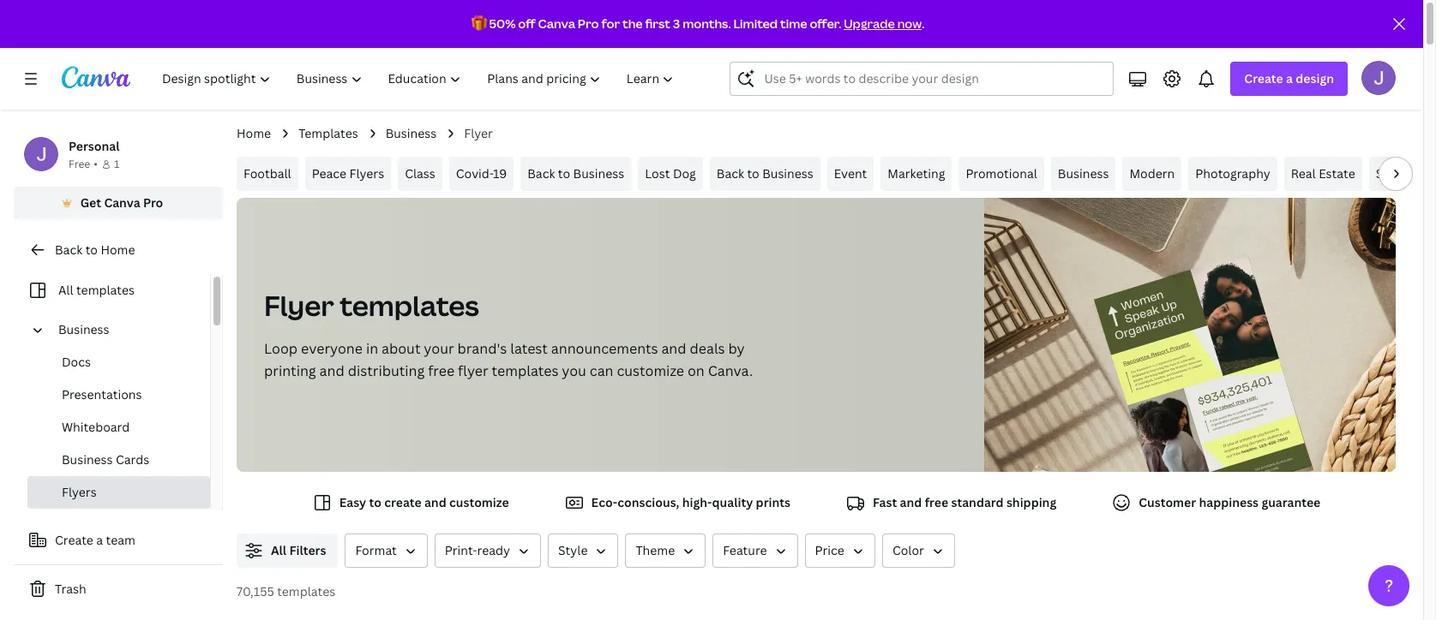 Task type: vqa. For each thing, say whether or not it's contained in the screenshot.
"cream and beige aesthetic elegant online portfolio shop desktop prototype" "image"
no



Task type: describe. For each thing, give the bounding box(es) containing it.
filters
[[289, 543, 326, 559]]

months.
[[683, 15, 731, 32]]

by
[[728, 340, 745, 358]]

distributing
[[348, 362, 425, 381]]

quality
[[712, 495, 753, 511]]

brand's
[[457, 340, 507, 358]]

free
[[69, 157, 90, 171]]

now
[[897, 15, 922, 32]]

flyer for flyer
[[464, 125, 493, 141]]

price button
[[805, 534, 875, 568]]

docs
[[62, 354, 91, 370]]

peace flyers link
[[305, 157, 391, 191]]

you
[[562, 362, 586, 381]]

sale link
[[1369, 157, 1407, 191]]

everyone
[[301, 340, 363, 358]]

create a team
[[55, 532, 135, 549]]

0 horizontal spatial back
[[55, 242, 82, 258]]

flyer for flyer templates
[[264, 287, 334, 324]]

limited
[[733, 15, 778, 32]]

to right 19
[[558, 165, 570, 182]]

upgrade now button
[[844, 15, 922, 32]]

color
[[892, 543, 924, 559]]

all templates
[[58, 282, 135, 298]]

pro inside button
[[143, 195, 163, 211]]

latest
[[510, 340, 548, 358]]

Search search field
[[764, 63, 1103, 95]]

peace flyers
[[312, 165, 384, 182]]

sale
[[1376, 165, 1400, 182]]

whiteboard
[[62, 419, 130, 436]]

1 vertical spatial customize
[[449, 495, 509, 511]]

marketing
[[888, 165, 945, 182]]

marketing link
[[881, 157, 952, 191]]

1 horizontal spatial free
[[925, 495, 948, 511]]

a for design
[[1286, 70, 1293, 87]]

1 back to business from the left
[[527, 165, 624, 182]]

photography link
[[1189, 157, 1277, 191]]

🎁 50% off canva pro for the first 3 months. limited time offer. upgrade now .
[[471, 15, 925, 32]]

covid-19
[[456, 165, 507, 182]]

get canva pro button
[[14, 187, 223, 219]]

templates for 70,155 templates
[[277, 584, 335, 600]]

the
[[622, 15, 643, 32]]

shipping
[[1006, 495, 1056, 511]]

high-
[[682, 495, 712, 511]]

docs link
[[27, 346, 210, 379]]

2 horizontal spatial business link
[[1051, 157, 1116, 191]]

.
[[922, 15, 925, 32]]

print-ready button
[[435, 534, 541, 568]]

canva inside button
[[104, 195, 140, 211]]

flyers inside peace flyers link
[[349, 165, 384, 182]]

get
[[80, 195, 101, 211]]

feature button
[[713, 534, 798, 568]]

business left 'event'
[[762, 165, 813, 182]]

class
[[405, 165, 435, 182]]

and right create
[[424, 495, 446, 511]]

promotional link
[[959, 157, 1044, 191]]

announcements
[[551, 340, 658, 358]]

customer
[[1139, 495, 1196, 511]]

fast and free standard shipping
[[873, 495, 1056, 511]]

templates
[[298, 125, 358, 141]]

templates link
[[298, 124, 358, 143]]

and down everyone
[[319, 362, 344, 381]]

and left deals
[[661, 340, 686, 358]]

to up all templates
[[85, 242, 98, 258]]

business inside "link"
[[62, 452, 113, 468]]

real
[[1291, 165, 1316, 182]]

off
[[518, 15, 536, 32]]

promotional
[[966, 165, 1037, 182]]

templates for all templates
[[76, 282, 135, 298]]

can
[[590, 362, 613, 381]]

covid-
[[456, 165, 493, 182]]

all templates link
[[24, 274, 200, 307]]

business up class
[[386, 125, 437, 141]]

customer happiness guarantee
[[1139, 495, 1320, 511]]

happiness
[[1199, 495, 1259, 511]]

all for all filters
[[271, 543, 286, 559]]

covid-19 link
[[449, 157, 514, 191]]

create a design button
[[1231, 62, 1348, 96]]

loop everyone in about your brand's latest announcements and deals by printing and distributing free flyer templates you can customize on canva.
[[264, 340, 753, 381]]

0 vertical spatial business link
[[386, 124, 437, 143]]

conscious,
[[617, 495, 679, 511]]

to right "dog"
[[747, 165, 759, 182]]

50%
[[489, 15, 516, 32]]

back to home link
[[14, 233, 223, 267]]

deals
[[690, 340, 725, 358]]

trash link
[[14, 573, 223, 607]]

football link
[[237, 157, 298, 191]]

templates inside loop everyone in about your brand's latest announcements and deals by printing and distributing free flyer templates you can customize on canva.
[[492, 362, 558, 381]]

canva.
[[708, 362, 753, 381]]

cards
[[116, 452, 149, 468]]

design
[[1296, 70, 1334, 87]]

business cards
[[62, 452, 149, 468]]

create
[[384, 495, 421, 511]]

theme button
[[625, 534, 706, 568]]

•
[[94, 157, 98, 171]]

style button
[[548, 534, 619, 568]]

real estate
[[1291, 165, 1355, 182]]

flyer templates
[[264, 287, 479, 324]]

offer.
[[810, 15, 841, 32]]

prints
[[756, 495, 790, 511]]

1 horizontal spatial home
[[237, 125, 271, 141]]

all filters
[[271, 543, 326, 559]]



Task type: locate. For each thing, give the bounding box(es) containing it.
0 horizontal spatial back to business link
[[521, 157, 631, 191]]

2 vertical spatial business link
[[51, 314, 200, 346]]

fast
[[873, 495, 897, 511]]

0 vertical spatial flyers
[[349, 165, 384, 182]]

a inside dropdown button
[[1286, 70, 1293, 87]]

flyer up loop
[[264, 287, 334, 324]]

pro left for
[[578, 15, 599, 32]]

business link up class
[[386, 124, 437, 143]]

0 horizontal spatial customize
[[449, 495, 509, 511]]

home up all templates link
[[101, 242, 135, 258]]

0 vertical spatial all
[[58, 282, 73, 298]]

business left modern on the top of the page
[[1058, 165, 1109, 182]]

1 vertical spatial canva
[[104, 195, 140, 211]]

style
[[558, 543, 588, 559]]

0 horizontal spatial business link
[[51, 314, 200, 346]]

home inside back to home link
[[101, 242, 135, 258]]

0 horizontal spatial flyer
[[264, 287, 334, 324]]

jacob simon image
[[1361, 61, 1396, 95]]

home
[[237, 125, 271, 141], [101, 242, 135, 258]]

printing
[[264, 362, 316, 381]]

0 horizontal spatial flyers
[[62, 484, 97, 501]]

free
[[428, 362, 455, 381], [925, 495, 948, 511]]

templates for flyer templates
[[340, 287, 479, 324]]

all inside button
[[271, 543, 286, 559]]

1 vertical spatial pro
[[143, 195, 163, 211]]

create
[[1244, 70, 1283, 87], [55, 532, 93, 549]]

1 vertical spatial flyer
[[264, 287, 334, 324]]

0 vertical spatial canva
[[538, 15, 575, 32]]

1 horizontal spatial flyers
[[349, 165, 384, 182]]

canva
[[538, 15, 575, 32], [104, 195, 140, 211]]

free inside loop everyone in about your brand's latest announcements and deals by printing and distributing free flyer templates you can customize on canva.
[[428, 362, 455, 381]]

create a design
[[1244, 70, 1334, 87]]

0 horizontal spatial free
[[428, 362, 455, 381]]

all down back to home on the top of the page
[[58, 282, 73, 298]]

back up all templates
[[55, 242, 82, 258]]

back to business link right 19
[[521, 157, 631, 191]]

football
[[243, 165, 291, 182]]

1 horizontal spatial create
[[1244, 70, 1283, 87]]

1 vertical spatial home
[[101, 242, 135, 258]]

event
[[834, 165, 867, 182]]

1 horizontal spatial a
[[1286, 70, 1293, 87]]

1
[[114, 157, 119, 171]]

your
[[424, 340, 454, 358]]

format
[[355, 543, 397, 559]]

3
[[673, 15, 680, 32]]

0 vertical spatial create
[[1244, 70, 1283, 87]]

eco-conscious, high-quality prints
[[591, 495, 790, 511]]

customize inside loop everyone in about your brand's latest announcements and deals by printing and distributing free flyer templates you can customize on canva.
[[617, 362, 684, 381]]

1 horizontal spatial customize
[[617, 362, 684, 381]]

to
[[558, 165, 570, 182], [747, 165, 759, 182], [85, 242, 98, 258], [369, 495, 381, 511]]

and right fast
[[900, 495, 922, 511]]

modern
[[1129, 165, 1175, 182]]

0 horizontal spatial create
[[55, 532, 93, 549]]

for
[[601, 15, 620, 32]]

print-ready
[[445, 543, 510, 559]]

peace
[[312, 165, 346, 182]]

guarantee
[[1261, 495, 1320, 511]]

business cards link
[[27, 444, 210, 477]]

photography
[[1195, 165, 1270, 182]]

back to business
[[527, 165, 624, 182], [717, 165, 813, 182]]

time
[[780, 15, 807, 32]]

about
[[382, 340, 420, 358]]

create for create a team
[[55, 532, 93, 549]]

create for create a design
[[1244, 70, 1283, 87]]

1 horizontal spatial back to business
[[717, 165, 813, 182]]

1 horizontal spatial business link
[[386, 124, 437, 143]]

real estate link
[[1284, 157, 1362, 191]]

1 vertical spatial a
[[96, 532, 103, 549]]

back right 19
[[527, 165, 555, 182]]

lost dog link
[[638, 157, 703, 191]]

free down your
[[428, 362, 455, 381]]

flyer
[[458, 362, 488, 381]]

0 vertical spatial home
[[237, 125, 271, 141]]

lost
[[645, 165, 670, 182]]

1 vertical spatial free
[[925, 495, 948, 511]]

0 vertical spatial flyer
[[464, 125, 493, 141]]

canva right off
[[538, 15, 575, 32]]

flyers down the 'business cards'
[[62, 484, 97, 501]]

1 horizontal spatial pro
[[578, 15, 599, 32]]

feature
[[723, 543, 767, 559]]

business link down all templates link
[[51, 314, 200, 346]]

1 vertical spatial business link
[[1051, 157, 1116, 191]]

70,155
[[237, 584, 274, 600]]

modern link
[[1123, 157, 1182, 191]]

whiteboard link
[[27, 412, 210, 444]]

templates down back to home on the top of the page
[[76, 282, 135, 298]]

get canva pro
[[80, 195, 163, 211]]

1 horizontal spatial all
[[271, 543, 286, 559]]

top level navigation element
[[151, 62, 689, 96]]

1 horizontal spatial back
[[527, 165, 555, 182]]

free •
[[69, 157, 98, 171]]

1 back to business link from the left
[[521, 157, 631, 191]]

1 horizontal spatial back to business link
[[710, 157, 820, 191]]

templates down filters
[[277, 584, 335, 600]]

event link
[[827, 157, 874, 191]]

None search field
[[730, 62, 1114, 96]]

in
[[366, 340, 378, 358]]

1 vertical spatial all
[[271, 543, 286, 559]]

0 horizontal spatial pro
[[143, 195, 163, 211]]

flyers right peace
[[349, 165, 384, 182]]

🎁
[[471, 15, 487, 32]]

a left design
[[1286, 70, 1293, 87]]

presentations link
[[27, 379, 210, 412]]

easy
[[339, 495, 366, 511]]

lost dog
[[645, 165, 696, 182]]

home link
[[237, 124, 271, 143]]

free left standard
[[925, 495, 948, 511]]

color button
[[882, 534, 955, 568]]

2 back to business link from the left
[[710, 157, 820, 191]]

1 vertical spatial create
[[55, 532, 93, 549]]

create a team button
[[14, 524, 223, 558]]

business left the lost
[[573, 165, 624, 182]]

create left design
[[1244, 70, 1283, 87]]

all filters button
[[237, 534, 338, 568]]

home up football
[[237, 125, 271, 141]]

trash
[[55, 581, 86, 598]]

format button
[[345, 534, 428, 568]]

business link
[[386, 124, 437, 143], [1051, 157, 1116, 191], [51, 314, 200, 346]]

0 vertical spatial free
[[428, 362, 455, 381]]

2 back to business from the left
[[717, 165, 813, 182]]

dog
[[673, 165, 696, 182]]

0 horizontal spatial back to business
[[527, 165, 624, 182]]

back to business right "dog"
[[717, 165, 813, 182]]

create left the team
[[55, 532, 93, 549]]

back right "dog"
[[717, 165, 744, 182]]

first
[[645, 15, 670, 32]]

templates up about
[[340, 287, 479, 324]]

0 vertical spatial a
[[1286, 70, 1293, 87]]

team
[[106, 532, 135, 549]]

create inside create a design dropdown button
[[1244, 70, 1283, 87]]

customize left on
[[617, 362, 684, 381]]

0 horizontal spatial canva
[[104, 195, 140, 211]]

easy to create and customize
[[339, 495, 509, 511]]

canva right get
[[104, 195, 140, 211]]

standard
[[951, 495, 1004, 511]]

to right 'easy'
[[369, 495, 381, 511]]

1 horizontal spatial flyer
[[464, 125, 493, 141]]

0 vertical spatial pro
[[578, 15, 599, 32]]

all left filters
[[271, 543, 286, 559]]

a for team
[[96, 532, 103, 549]]

flyer
[[464, 125, 493, 141], [264, 287, 334, 324]]

2 horizontal spatial back
[[717, 165, 744, 182]]

theme
[[636, 543, 675, 559]]

back to home
[[55, 242, 135, 258]]

personal
[[69, 138, 120, 154]]

back to business right 19
[[527, 165, 624, 182]]

business link left modern link
[[1051, 157, 1116, 191]]

a inside button
[[96, 532, 103, 549]]

a left the team
[[96, 532, 103, 549]]

print-
[[445, 543, 477, 559]]

pro up back to home link
[[143, 195, 163, 211]]

templates
[[76, 282, 135, 298], [340, 287, 479, 324], [492, 362, 558, 381], [277, 584, 335, 600]]

estate
[[1319, 165, 1355, 182]]

0 horizontal spatial home
[[101, 242, 135, 258]]

customize up print-ready
[[449, 495, 509, 511]]

flyer up 'covid-19'
[[464, 125, 493, 141]]

business down whiteboard
[[62, 452, 113, 468]]

0 vertical spatial customize
[[617, 362, 684, 381]]

1 vertical spatial flyers
[[62, 484, 97, 501]]

business
[[386, 125, 437, 141], [573, 165, 624, 182], [762, 165, 813, 182], [1058, 165, 1109, 182], [58, 322, 109, 338], [62, 452, 113, 468]]

1 horizontal spatial canva
[[538, 15, 575, 32]]

0 horizontal spatial a
[[96, 532, 103, 549]]

upgrade
[[844, 15, 895, 32]]

all for all templates
[[58, 282, 73, 298]]

0 horizontal spatial all
[[58, 282, 73, 298]]

back to business link right "dog"
[[710, 157, 820, 191]]

create inside create a team button
[[55, 532, 93, 549]]

business up docs
[[58, 322, 109, 338]]

templates down latest
[[492, 362, 558, 381]]

70,155 templates
[[237, 584, 335, 600]]



